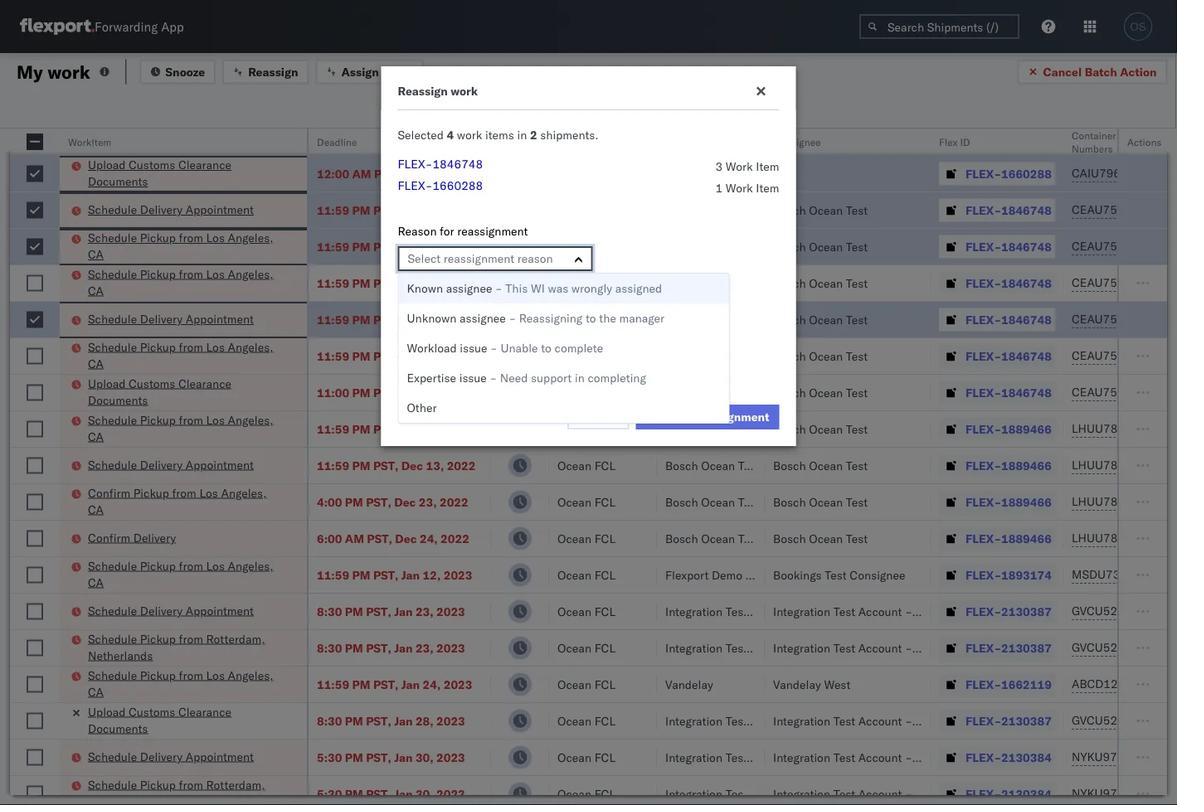 Task type: describe. For each thing, give the bounding box(es) containing it.
10 resize handle column header from the left
[[1152, 129, 1172, 806]]

unknown assignee - reassigning to the manager
[[407, 311, 665, 326]]

flex-1846748 for 2nd 'schedule pickup from los angeles, ca' 'link'
[[966, 276, 1052, 290]]

schedule for 11:59 pm pst, dec 13, 2022 schedule delivery appointment link
[[88, 458, 137, 472]]

14 fcl from the top
[[595, 714, 616, 729]]

workload
[[407, 341, 457, 356]]

16 ocean fcl from the top
[[558, 787, 616, 802]]

1 uet from the top
[[1161, 422, 1177, 436]]

os button
[[1119, 7, 1158, 46]]

10 fcl from the top
[[595, 568, 616, 583]]

from for 1st 'schedule pickup from los angeles, ca' 'link' from the bottom of the page
[[179, 668, 203, 683]]

11:59 for 2nd 'schedule pickup from los angeles, ca' 'link'
[[317, 276, 349, 290]]

schedule pickup from rotterdam, netherlands for 5:30 pm pst, jan 30, 2023
[[88, 778, 265, 806]]

expertise
[[407, 371, 456, 385]]

nov for 4th schedule delivery appointment link from the bottom
[[402, 312, 424, 327]]

2 gvcu5265864 from the top
[[1072, 641, 1154, 655]]

2 13, from the top
[[426, 458, 444, 473]]

2 flex-2130384 from the top
[[966, 787, 1052, 802]]

pdt, for sixth 'schedule pickup from los angeles, ca' 'link' from the bottom
[[373, 239, 400, 254]]

11:00
[[317, 385, 349, 400]]

3 clearance from the top
[[178, 705, 232, 719]]

app
[[161, 19, 184, 34]]

cancel for cancel
[[579, 410, 618, 424]]

11:59 pm pdt, nov 4, 2022 for third 'schedule pickup from los angeles, ca' 'link' from the top
[[317, 349, 469, 363]]

4 lhuu7894563, uet from the top
[[1072, 531, 1177, 546]]

3 hlx from the top
[[1160, 275, 1177, 290]]

batch
[[1085, 64, 1118, 79]]

2 2130387 from the top
[[1002, 641, 1052, 656]]

within
[[482, 292, 515, 307]]

new for select
[[443, 319, 464, 333]]

reason for reassignment
[[398, 224, 528, 239]]

unknown
[[407, 311, 457, 326]]

pickup for 2nd schedule pickup from los angeles, ca button from the bottom
[[140, 559, 176, 573]]

4 fcl from the top
[[595, 349, 616, 363]]

3 karl from the top
[[916, 714, 937, 729]]

schedule for 1st schedule delivery appointment link from the top of the page
[[88, 202, 137, 217]]

complete
[[555, 341, 603, 356]]

nov for sixth 'schedule pickup from los angeles, ca' 'link' from the bottom
[[402, 239, 424, 254]]

0 horizontal spatial flex-1660288
[[398, 178, 483, 193]]

schedule pickup from los angeles, ca for 2nd 'schedule pickup from los angeles, ca' 'link' from the bottom
[[88, 559, 273, 590]]

confirm pickup from los angeles, ca link
[[88, 485, 285, 518]]

12,
[[423, 568, 441, 583]]

upload customs clearance documents button for 11:00 pm pst, nov 8, 2022
[[88, 375, 285, 410]]

pickup for fifth schedule pickup from los angeles, ca button from the bottom of the page
[[140, 267, 176, 281]]

5 account from the top
[[859, 787, 902, 802]]

1 flex-1889466 from the top
[[966, 422, 1052, 436]]

support
[[531, 371, 572, 385]]

angeles, for 2nd 'schedule pickup from los angeles, ca' 'link' from the bottom
[[228, 559, 273, 573]]

6 hlx from the top
[[1160, 385, 1177, 400]]

3 upload customs clearance documents link from the top
[[88, 704, 285, 737]]

to inside button
[[382, 64, 393, 79]]

msdu7304509
[[1072, 568, 1157, 582]]

2022 down expertise
[[447, 422, 476, 436]]

1 2130387 from the top
[[1002, 604, 1052, 619]]

2022 up 4:00 pm pst, dec 23, 2022
[[447, 458, 476, 473]]

your
[[518, 292, 541, 307]]

3 upload customs clearance documents from the top
[[88, 705, 232, 736]]

from for third 'schedule pickup from los angeles, ca' 'link' from the bottom of the page
[[179, 413, 203, 427]]

11:59 for sixth 'schedule pickup from los angeles, ca' 'link' from the bottom
[[317, 239, 349, 254]]

forwarding app link
[[20, 18, 184, 35]]

angeles, for third 'schedule pickup from los angeles, ca' 'link' from the top
[[228, 340, 273, 354]]

actions
[[1128, 136, 1162, 148]]

west
[[824, 678, 851, 692]]

23, for confirm pickup from los angeles, ca
[[419, 495, 437, 509]]

from for confirm pickup from los angeles, ca link
[[172, 486, 196, 500]]

4
[[447, 128, 454, 142]]

confirm delivery button
[[88, 530, 176, 548]]

schedule for schedule delivery appointment link corresponding to 5:30 pm pst, jan 30, 2023
[[88, 750, 137, 764]]

confirm for confirm delivery
[[88, 531, 130, 545]]

schedule pickup from los angeles, ca for sixth 'schedule pickup from los angeles, ca' 'link' from the bottom
[[88, 231, 273, 262]]

caiu7969337
[[1072, 166, 1150, 180]]

16 fcl from the top
[[595, 787, 616, 802]]

3 lhuu7894563, uet from the top
[[1072, 495, 1177, 509]]

flex id button
[[931, 132, 1047, 149]]

assignee down select reassignment reason
[[446, 281, 492, 296]]

a
[[398, 292, 406, 307]]

3 lagerfeld from the top
[[940, 714, 989, 729]]

2 schedule delivery appointment link from the top
[[88, 311, 254, 328]]

12:00 am pdt, aug 19, 2022
[[317, 166, 478, 181]]

9 fcl from the top
[[595, 531, 616, 546]]

cancel batch action
[[1043, 64, 1157, 79]]

2 lagerfeld from the top
[[940, 641, 989, 656]]

reassignment for select
[[444, 251, 515, 266]]

3 customs from the top
[[129, 705, 175, 719]]

6:00
[[317, 531, 342, 546]]

9 ocean fcl from the top
[[558, 531, 616, 546]]

pdt, left aug
[[374, 166, 400, 181]]

confirm reassignment
[[646, 410, 770, 424]]

netherlands for 5:30 pm pst, jan 30, 2023
[[88, 795, 153, 806]]

0 horizontal spatial for
[[440, 224, 454, 239]]

work up "manager"
[[634, 292, 660, 307]]

upload customs clearance documents button for 12:00 am pdt, aug 19, 2022
[[88, 157, 285, 192]]

los for third 'schedule pickup from los angeles, ca' 'link' from the top
[[206, 340, 225, 354]]

not
[[480, 353, 497, 368]]

angeles, for third 'schedule pickup from los angeles, ca' 'link' from the bottom of the page
[[228, 413, 273, 427]]

1 vertical spatial for
[[594, 292, 609, 307]]

cancel batch action button
[[1018, 59, 1168, 84]]

2022 up workload on the left of the page
[[441, 312, 469, 327]]

3 account from the top
[[859, 714, 902, 729]]

reassign work
[[398, 84, 478, 98]]

assignee up select new assignee
[[433, 292, 479, 307]]

4, for sixth 'schedule pickup from los angeles, ca' 'link' from the bottom
[[427, 239, 438, 254]]

work right 4
[[457, 128, 482, 142]]

1 lhuu7894563, uet from the top
[[1072, 422, 1177, 436]]

4 resize handle column header from the left
[[529, 129, 549, 806]]

los for sixth 'schedule pickup from los angeles, ca' 'link' from the bottom
[[206, 231, 225, 245]]

from for sixth 'schedule pickup from los angeles, ca' 'link' from the bottom
[[179, 231, 203, 245]]

1 schedule delivery appointment from the top
[[88, 202, 254, 217]]

container numbers button
[[1064, 125, 1155, 155]]

ceau7522281, hlx for third 'schedule pickup from los angeles, ca' 'link' from the top
[[1072, 349, 1177, 363]]

schedule pickup from rotterdam, netherlands link for 5:30
[[88, 777, 285, 806]]

deadline button
[[309, 132, 475, 149]]

schedule for third 'schedule pickup from los angeles, ca' 'link' from the top
[[88, 340, 137, 354]]

1 5:30 pm pst, jan 30, 2023 from the top
[[317, 751, 465, 765]]

23, for schedule pickup from rotterdam, netherlands
[[416, 641, 434, 656]]

impact
[[500, 353, 536, 368]]

1 flex-2130384 from the top
[[966, 751, 1052, 765]]

1 30, from the top
[[416, 751, 434, 765]]

4 karl from the top
[[916, 751, 937, 765]]

11:59 for 4th schedule delivery appointment link from the bottom
[[317, 312, 349, 327]]

3 flex-2130387 from the top
[[966, 714, 1052, 729]]

upload customs clearance documents for 11:00
[[88, 376, 232, 407]]

schedule pickup from los angeles, ca for third 'schedule pickup from los angeles, ca' 'link' from the top
[[88, 340, 273, 371]]

4 uet from the top
[[1161, 531, 1177, 546]]

workitem
[[68, 136, 111, 148]]

me
[[396, 64, 413, 79]]

2022 down reason for reassignment
[[441, 239, 469, 254]]

flex id
[[939, 136, 971, 148]]

3 integration from the top
[[773, 714, 831, 729]]

15 fcl from the top
[[595, 751, 616, 765]]

pdt, for third 'schedule pickup from los angeles, ca' 'link' from the top
[[373, 349, 400, 363]]

will
[[459, 353, 477, 368]]

schedule delivery appointment button for 8:30 pm pst, jan 23, 2023
[[88, 603, 254, 621]]

confirm delivery
[[88, 531, 176, 545]]

flex-1846748 link
[[398, 157, 483, 175]]

dec up 11:59 pm pst, jan 12, 2023 at bottom left
[[395, 531, 417, 546]]

5 schedule pickup from los angeles, ca link from the top
[[88, 558, 285, 591]]

3 schedule pickup from los angeles, ca button from the top
[[88, 339, 285, 374]]

delivery for 6:00 am pst, dec 24, 2022
[[133, 531, 176, 545]]

2 2130384 from the top
[[1002, 787, 1052, 802]]

2 1889466 from the top
[[1002, 458, 1052, 473]]

3 schedule pickup from los angeles, ca link from the top
[[88, 339, 285, 372]]

my
[[17, 60, 43, 83]]

schedule pickup from rotterdam, netherlands button for 8:30 pm pst, jan 23, 2023
[[88, 631, 285, 666]]

8 ocean fcl from the top
[[558, 495, 616, 509]]

my work
[[17, 60, 90, 83]]

1 schedule delivery appointment link from the top
[[88, 202, 254, 218]]

schedule delivery appointment button for 11:59 pm pst, dec 13, 2022
[[88, 457, 254, 475]]

28,
[[416, 714, 434, 729]]

from for third 'schedule pickup from los angeles, ca' 'link' from the top
[[179, 340, 203, 354]]

1 horizontal spatial flex-1660288
[[966, 166, 1052, 181]]

5 integration from the top
[[773, 787, 831, 802]]

rotterdam, for 5:30 pm pst, jan 30, 2023
[[206, 778, 265, 792]]

7 fcl from the top
[[595, 458, 616, 473]]

8,
[[426, 385, 437, 400]]

clearance for 12:00 am pdt, aug 19, 2022
[[178, 158, 232, 172]]

1 2130384 from the top
[[1002, 751, 1052, 765]]

schedule for schedule delivery appointment link corresponding to 8:30 pm pst, jan 23, 2023
[[88, 604, 137, 618]]

1662119
[[1002, 678, 1052, 692]]

2 resize handle column header from the left
[[287, 129, 307, 806]]

assign to me button
[[316, 59, 424, 84]]

11:00 pm pst, nov 8, 2022
[[317, 385, 468, 400]]

unable
[[501, 341, 538, 356]]

11:59 pm pdt, nov 4, 2022 for 4th schedule delivery appointment link from the bottom
[[317, 312, 469, 327]]

known
[[407, 281, 443, 296]]

2
[[530, 128, 537, 142]]

am for pst,
[[345, 531, 364, 546]]

flexport demo consignee for bookings test consignee
[[665, 568, 801, 583]]

1 5:30 from the top
[[317, 751, 342, 765]]

5 schedule pickup from los angeles, ca button from the top
[[88, 558, 285, 593]]

dec down other
[[401, 422, 423, 436]]

workitem button
[[60, 132, 290, 149]]

ca for 2nd 'schedule pickup from los angeles, ca' 'link'
[[88, 283, 104, 298]]

13 ocean fcl from the top
[[558, 678, 616, 692]]

nov for third 'schedule pickup from los angeles, ca' 'link' from the top
[[402, 349, 424, 363]]

11:59 for third 'schedule pickup from los angeles, ca' 'link' from the top
[[317, 349, 349, 363]]

flex- inside flex-1660288 link
[[398, 178, 433, 193]]

6 ceau7522281, hlx from the top
[[1072, 385, 1177, 400]]

work up 4
[[451, 84, 478, 98]]

from for 2nd 'schedule pickup from los angeles, ca' 'link'
[[179, 267, 203, 281]]

8:30 pm pst, jan 28, 2023
[[317, 714, 465, 729]]

action
[[1120, 64, 1157, 79]]

11:59 pm pdt, nov 4, 2022 for 1st schedule delivery appointment link from the top of the page
[[317, 203, 469, 217]]

schedule for 2nd 'schedule pickup from los angeles, ca' 'link' from the bottom
[[88, 559, 137, 573]]

appointment for 8:30 pm pst, jan 23, 2023
[[186, 604, 254, 618]]

10 ocean fcl from the top
[[558, 568, 616, 583]]

forwarding app
[[95, 19, 184, 34]]

action
[[423, 353, 456, 368]]

bookings test consignee
[[773, 568, 906, 583]]

1 vertical spatial this
[[398, 353, 420, 368]]

2 5:30 pm pst, jan 30, 2023 from the top
[[317, 787, 465, 802]]

2 integration from the top
[[773, 641, 831, 656]]

5 integration test account - karl lagerfeld from the top
[[773, 787, 989, 802]]

manager
[[619, 311, 665, 326]]

pdt, for 1st schedule delivery appointment link from the top of the page
[[373, 203, 400, 217]]

7 ocean fcl from the top
[[558, 458, 616, 473]]

appointment for 5:30 pm pst, jan 30, 2023
[[186, 750, 254, 764]]

4, for 4th schedule delivery appointment link from the bottom
[[427, 312, 438, 327]]

confirm pickup from los angeles, ca button
[[88, 485, 285, 520]]

cancel for cancel batch action
[[1043, 64, 1082, 79]]

11 fcl from the top
[[595, 604, 616, 619]]

schedule pickup from los angeles, ca for third 'schedule pickup from los angeles, ca' 'link' from the bottom of the page
[[88, 413, 273, 444]]

9 resize handle column header from the left
[[1148, 129, 1167, 806]]

snooze button
[[140, 59, 216, 84]]

1 karl from the top
[[916, 604, 937, 619]]

1 work item
[[716, 181, 780, 195]]

2 schedule delivery appointment button from the top
[[88, 311, 254, 329]]

5 fcl from the top
[[595, 385, 616, 400]]

aug
[[403, 166, 425, 181]]

customs for 11:00
[[129, 376, 175, 391]]

19,
[[428, 166, 446, 181]]

workload issue - unable to complete
[[407, 341, 603, 356]]

numbers
[[1072, 142, 1113, 155]]

select new assignee
[[407, 319, 514, 333]]

2 8:30 from the top
[[317, 641, 342, 656]]

2 integration test account - karl lagerfeld from the top
[[773, 641, 989, 656]]

6 ocean fcl from the top
[[558, 422, 616, 436]]

11:59 for 1st schedule delivery appointment link from the top of the page
[[317, 203, 349, 217]]

pdt, for 4th schedule delivery appointment link from the bottom
[[373, 312, 400, 327]]

flexport. image
[[20, 18, 95, 35]]

select for select new assignee
[[407, 319, 440, 333]]

schedule delivery appointment link for 8:30 pm pst, jan 23, 2023
[[88, 603, 254, 619]]

1 appointment from the top
[[186, 202, 254, 217]]

5 resize handle column header from the left
[[637, 129, 657, 806]]

select reassignment reason
[[408, 251, 553, 266]]

confirm reassignment button
[[636, 405, 780, 430]]

3 fcl from the top
[[595, 312, 616, 327]]

2022 down select reassignment reason
[[441, 276, 469, 290]]

3 ocean fcl from the top
[[558, 312, 616, 327]]

6:00 am pst, dec 24, 2022
[[317, 531, 470, 546]]

3 2130387 from the top
[[1002, 714, 1052, 729]]

known assignee - this wi was wrongly assigned
[[407, 281, 662, 296]]

3
[[716, 159, 723, 174]]

Search Shipments (/) text field
[[860, 14, 1020, 39]]

vandelay for vandelay west
[[773, 678, 821, 692]]

2 ocean fcl from the top
[[558, 276, 616, 290]]

11:59 pm pdt, nov 4, 2022 for 2nd 'schedule pickup from los angeles, ca' 'link'
[[317, 276, 469, 290]]

reassigning
[[519, 311, 583, 326]]

4:00
[[317, 495, 342, 509]]



Task type: locate. For each thing, give the bounding box(es) containing it.
issue for workload issue
[[460, 341, 487, 356]]

13, up 4:00 pm pst, dec 23, 2022
[[426, 458, 444, 473]]

2130387 up 1662119
[[1002, 641, 1052, 656]]

2 demo from the top
[[712, 568, 743, 583]]

11:59 pm pst, dec 13, 2022 up 4:00 pm pst, dec 23, 2022
[[317, 458, 476, 473]]

1 vertical spatial 24,
[[423, 678, 441, 692]]

schedule for 4th schedule delivery appointment link from the bottom
[[88, 312, 137, 327]]

flex-1660288 down flex-1846748 link
[[398, 178, 483, 193]]

cancel button
[[567, 405, 629, 430]]

11:59 for 1st 'schedule pickup from los angeles, ca' 'link' from the bottom of the page
[[317, 678, 349, 692]]

mode
[[558, 136, 583, 148]]

schedule for 2nd 'schedule pickup from los angeles, ca' 'link'
[[88, 267, 137, 281]]

1 schedule from the top
[[88, 202, 137, 217]]

item for 3 work item
[[756, 159, 780, 174]]

24,
[[420, 531, 438, 546], [423, 678, 441, 692]]

1 vertical spatial upload customs clearance documents link
[[88, 375, 285, 409]]

documents for 12:00 am pdt, aug 19, 2022
[[88, 174, 148, 189]]

8 resize handle column header from the left
[[1044, 129, 1064, 806]]

1 11:59 pm pdt, nov 4, 2022 from the top
[[317, 203, 469, 217]]

1 vertical spatial issue
[[459, 371, 487, 385]]

2 appointment from the top
[[186, 312, 254, 327]]

4 lagerfeld from the top
[[940, 751, 989, 765]]

confirm inside confirm pickup from los angeles, ca
[[88, 486, 130, 500]]

None field
[[408, 248, 412, 270]]

1893174
[[1002, 568, 1052, 583]]

None checkbox
[[27, 134, 43, 150], [27, 239, 43, 255], [27, 275, 43, 292], [27, 312, 43, 328], [27, 348, 43, 365], [27, 385, 43, 401], [27, 421, 43, 438], [27, 458, 43, 474], [27, 494, 43, 511], [27, 531, 43, 547], [27, 567, 43, 584], [27, 677, 43, 693], [27, 713, 43, 730], [27, 134, 43, 150], [27, 239, 43, 255], [27, 275, 43, 292], [27, 312, 43, 328], [27, 348, 43, 365], [27, 385, 43, 401], [27, 421, 43, 438], [27, 458, 43, 474], [27, 494, 43, 511], [27, 531, 43, 547], [27, 567, 43, 584], [27, 677, 43, 693], [27, 713, 43, 730]]

ceau7522281, hlx for 4th schedule delivery appointment link from the bottom
[[1072, 312, 1177, 327]]

3 ceau7522281, from the top
[[1072, 275, 1157, 290]]

list box
[[398, 273, 730, 424]]

consignee inside button
[[773, 136, 821, 148]]

2 lhuu7894563, uet from the top
[[1072, 458, 1177, 473]]

1 vertical spatial upload customs clearance documents button
[[88, 375, 285, 410]]

flexport for bookings test consignee
[[665, 568, 709, 583]]

1 vertical spatial 11:59 pm pst, dec 13, 2022
[[317, 458, 476, 473]]

0 vertical spatial the
[[599, 311, 616, 326]]

23,
[[419, 495, 437, 509], [416, 604, 434, 619], [416, 641, 434, 656]]

1 upload customs clearance documents link from the top
[[88, 157, 285, 190]]

1 vertical spatial 23,
[[416, 604, 434, 619]]

cancel left batch
[[1043, 64, 1082, 79]]

0 vertical spatial this
[[506, 281, 528, 296]]

confirm down rules.
[[646, 410, 691, 424]]

0 vertical spatial demo
[[712, 166, 743, 181]]

0 horizontal spatial 1660288
[[433, 178, 483, 193]]

flexport demo consignee for --
[[665, 166, 801, 181]]

1 horizontal spatial this
[[506, 281, 528, 296]]

1660288 down flex id button at right top
[[1002, 166, 1052, 181]]

1 horizontal spatial 1660288
[[1002, 166, 1052, 181]]

2022 down select new assignee
[[441, 349, 469, 363]]

4 ceau7522281, hlx from the top
[[1072, 312, 1177, 327]]

dec up '6:00 am pst, dec 24, 2022'
[[394, 495, 416, 509]]

documents for 11:00 pm pst, nov 8, 2022
[[88, 393, 148, 407]]

schedule for third 'schedule pickup from los angeles, ca' 'link' from the bottom of the page
[[88, 413, 137, 427]]

3 schedule delivery appointment link from the top
[[88, 457, 254, 473]]

2022 right 8,
[[440, 385, 468, 400]]

delivery for 5:30 pm pst, jan 30, 2023
[[140, 750, 183, 764]]

upload customs clearance documents link for 11:00 pm pst, nov 8, 2022
[[88, 375, 285, 409]]

for right reason
[[440, 224, 454, 239]]

2 item from the top
[[756, 181, 780, 195]]

3 8:30 from the top
[[317, 714, 342, 729]]

2 schedule pickup from los angeles, ca link from the top
[[88, 266, 285, 299]]

24, for 2023
[[423, 678, 441, 692]]

2 vertical spatial customs
[[129, 705, 175, 719]]

1 vertical spatial upload
[[88, 376, 126, 391]]

pdt,
[[374, 166, 400, 181], [373, 203, 400, 217], [373, 239, 400, 254], [373, 276, 400, 290], [373, 312, 400, 327], [373, 349, 400, 363]]

to left me
[[382, 64, 393, 79]]

schedule pickup from los angeles, ca button
[[88, 230, 285, 265], [88, 266, 285, 301], [88, 339, 285, 374], [88, 412, 285, 447], [88, 558, 285, 593], [88, 668, 285, 702]]

2 ceau7522281, hlx from the top
[[1072, 239, 1177, 253]]

pdt, down reason
[[373, 239, 400, 254]]

4 schedule delivery appointment from the top
[[88, 604, 254, 618]]

0 vertical spatial cancel
[[1043, 64, 1082, 79]]

1 ceau7522281, hlx from the top
[[1072, 202, 1177, 217]]

upload for 12:00 am pdt, aug 19, 2022
[[88, 158, 126, 172]]

ceau7522281, for third 'schedule pickup from los angeles, ca' 'link' from the top
[[1072, 349, 1157, 363]]

2 flex-1889466 from the top
[[966, 458, 1052, 473]]

3 work item
[[716, 159, 780, 174]]

6 schedule from the top
[[88, 413, 137, 427]]

clearance for 11:00 pm pst, nov 8, 2022
[[178, 376, 232, 391]]

1 vertical spatial to
[[586, 311, 596, 326]]

7 schedule from the top
[[88, 458, 137, 472]]

0 vertical spatial 30,
[[416, 751, 434, 765]]

ceau7522281, hlx for sixth 'schedule pickup from los angeles, ca' 'link' from the bottom
[[1072, 239, 1177, 253]]

4, up workload on the left of the page
[[427, 312, 438, 327]]

13 fcl from the top
[[595, 678, 616, 692]]

the up support at the top left
[[539, 353, 556, 368]]

nov for 1st schedule delivery appointment link from the top of the page
[[402, 203, 424, 217]]

2130387 down 1662119
[[1002, 714, 1052, 729]]

4 1889466 from the top
[[1002, 531, 1052, 546]]

1 vertical spatial customs
[[129, 376, 175, 391]]

demo left bookings
[[712, 568, 743, 583]]

flex-1846748 for 1st schedule delivery appointment link from the top of the page
[[966, 203, 1052, 217]]

0 vertical spatial for
[[440, 224, 454, 239]]

4 schedule delivery appointment link from the top
[[88, 603, 254, 619]]

flex-2130387 down 'flex-1893174'
[[966, 604, 1052, 619]]

schedule pickup from los angeles, ca
[[88, 231, 273, 262], [88, 267, 273, 298], [88, 340, 273, 371], [88, 413, 273, 444], [88, 559, 273, 590], [88, 668, 273, 700]]

0 vertical spatial in
[[517, 128, 527, 142]]

new up workload on the left of the page
[[443, 319, 464, 333]]

pickup for schedule pickup from rotterdam, netherlands button for 5:30 pm pst, jan 30, 2023
[[140, 778, 176, 792]]

2130384
[[1002, 751, 1052, 765], [1002, 787, 1052, 802]]

11:59 pm pdt, nov 4, 2022 for sixth 'schedule pickup from los angeles, ca' 'link' from the bottom
[[317, 239, 469, 254]]

4, for third 'schedule pickup from los angeles, ca' 'link' from the top
[[427, 349, 438, 363]]

assign to me
[[341, 64, 413, 79]]

2 flexport demo consignee from the top
[[665, 568, 801, 583]]

0 vertical spatial flexport
[[665, 166, 709, 181]]

am right 12:00
[[352, 166, 371, 181]]

schedule delivery appointment button for 5:30 pm pst, jan 30, 2023
[[88, 749, 254, 767]]

in inside list box
[[575, 371, 585, 385]]

8 fcl from the top
[[595, 495, 616, 509]]

ocean fcl
[[558, 239, 616, 254], [558, 276, 616, 290], [558, 312, 616, 327], [558, 349, 616, 363], [558, 385, 616, 400], [558, 422, 616, 436], [558, 458, 616, 473], [558, 495, 616, 509], [558, 531, 616, 546], [558, 568, 616, 583], [558, 604, 616, 619], [558, 641, 616, 656], [558, 678, 616, 692], [558, 714, 616, 729], [558, 751, 616, 765], [558, 787, 616, 802]]

ca for sixth 'schedule pickup from los angeles, ca' 'link' from the bottom
[[88, 247, 104, 262]]

2 vertical spatial to
[[541, 341, 552, 356]]

lhuu7894563,
[[1072, 422, 1158, 436], [1072, 458, 1158, 473], [1072, 495, 1158, 509], [1072, 531, 1158, 546]]

8:30 pm pst, jan 23, 2023 down 11:59 pm pst, jan 12, 2023 at bottom left
[[317, 604, 465, 619]]

item up 1 work item
[[756, 159, 780, 174]]

los for 1st 'schedule pickup from los angeles, ca' 'link' from the bottom of the page
[[206, 668, 225, 683]]

flex- inside flex-1846748 link
[[398, 157, 433, 171]]

7 ca from the top
[[88, 685, 104, 700]]

was
[[548, 281, 569, 296]]

nov up reason
[[402, 203, 424, 217]]

12 fcl from the top
[[595, 641, 616, 656]]

integration test account - karl lagerfeld
[[773, 604, 989, 619], [773, 641, 989, 656], [773, 714, 989, 729], [773, 751, 989, 765], [773, 787, 989, 802]]

6 schedule pickup from los angeles, ca link from the top
[[88, 668, 285, 701]]

1 vertical spatial 13,
[[426, 458, 444, 473]]

pdt, up a
[[373, 276, 400, 290]]

gvcu5265864 down msdu7304509
[[1072, 604, 1154, 619]]

angeles, for confirm pickup from los angeles, ca link
[[221, 486, 267, 500]]

ca for confirm pickup from los angeles, ca link
[[88, 502, 104, 517]]

delivery inside button
[[133, 531, 176, 545]]

flex-2130384
[[966, 751, 1052, 765], [966, 787, 1052, 802]]

14 ocean fcl from the top
[[558, 714, 616, 729]]

2 vertical spatial 8:30
[[317, 714, 342, 729]]

0 horizontal spatial to
[[382, 64, 393, 79]]

4 appointment from the top
[[186, 604, 254, 618]]

in left 2
[[517, 128, 527, 142]]

0 vertical spatial flex-2130384
[[966, 751, 1052, 765]]

in down assignment
[[575, 371, 585, 385]]

1 vertical spatial 2130387
[[1002, 641, 1052, 656]]

2 schedule pickup from rotterdam, netherlands link from the top
[[88, 777, 285, 806]]

2 4, from the top
[[427, 239, 438, 254]]

0 vertical spatial flex-2130387
[[966, 604, 1052, 619]]

work right my
[[47, 60, 90, 83]]

3 documents from the top
[[88, 721, 148, 736]]

uet
[[1161, 422, 1177, 436], [1161, 458, 1177, 473], [1161, 495, 1177, 509], [1161, 531, 1177, 546]]

los
[[206, 231, 225, 245], [206, 267, 225, 281], [206, 340, 225, 354], [206, 413, 225, 427], [199, 486, 218, 500], [206, 559, 225, 573], [206, 668, 225, 683]]

schedule delivery appointment for 5:30 pm pst, jan 30, 2023
[[88, 750, 254, 764]]

11:59 for third 'schedule pickup from los angeles, ca' 'link' from the bottom of the page
[[317, 422, 349, 436]]

1 lagerfeld from the top
[[940, 604, 989, 619]]

the for impact
[[539, 353, 556, 368]]

5 ceau7522281, from the top
[[1072, 349, 1157, 363]]

2 hlx from the top
[[1160, 239, 1177, 253]]

4 integration from the top
[[773, 751, 831, 765]]

1 schedule pickup from los angeles, ca button from the top
[[88, 230, 285, 265]]

2 schedule pickup from rotterdam, netherlands button from the top
[[88, 777, 285, 806]]

confirm up confirm delivery
[[88, 486, 130, 500]]

ceau7522281, for 1st schedule delivery appointment link from the top of the page
[[1072, 202, 1157, 217]]

for left this
[[594, 292, 609, 307]]

select for select reassignment reason
[[408, 251, 441, 266]]

pst,
[[373, 385, 399, 400], [373, 422, 399, 436], [373, 458, 399, 473], [366, 495, 391, 509], [367, 531, 392, 546], [373, 568, 399, 583], [366, 604, 391, 619], [366, 641, 391, 656], [373, 678, 399, 692], [366, 714, 391, 729], [366, 751, 391, 765], [366, 787, 391, 802]]

2 vertical spatial gvcu5265864
[[1072, 714, 1154, 728]]

12 schedule from the top
[[88, 750, 137, 764]]

confirm for confirm pickup from los angeles, ca
[[88, 486, 130, 500]]

11:59 pm pdt, nov 4, 2022 down a
[[317, 312, 469, 327]]

5 schedule from the top
[[88, 340, 137, 354]]

demo for --
[[712, 166, 743, 181]]

demo for bookings test consignee
[[712, 568, 743, 583]]

1 vertical spatial 8:30
[[317, 641, 342, 656]]

2130387 down 1893174
[[1002, 604, 1052, 619]]

schedule for 1st 'schedule pickup from los angeles, ca' 'link' from the bottom of the page
[[88, 668, 137, 683]]

1 vertical spatial nyku9743990
[[1072, 787, 1154, 801]]

2022 up '6:00 am pst, dec 24, 2022'
[[440, 495, 469, 509]]

0 vertical spatial 24,
[[420, 531, 438, 546]]

2 vertical spatial upload
[[88, 705, 126, 719]]

upload customs clearance documents link
[[88, 157, 285, 190], [88, 375, 285, 409], [88, 704, 285, 737]]

5 schedule delivery appointment from the top
[[88, 750, 254, 764]]

nov up other
[[401, 385, 423, 400]]

other
[[407, 401, 437, 415]]

to right the unable
[[541, 341, 552, 356]]

confirm for confirm reassignment
[[646, 410, 691, 424]]

None checkbox
[[27, 166, 43, 182], [27, 202, 43, 219], [27, 604, 43, 620], [27, 640, 43, 657], [27, 750, 43, 766], [27, 786, 43, 803], [27, 166, 43, 182], [27, 202, 43, 219], [27, 604, 43, 620], [27, 640, 43, 657], [27, 750, 43, 766], [27, 786, 43, 803]]

assignee up workload issue - unable to complete
[[467, 319, 514, 333]]

11:59 pm pdt, nov 4, 2022 up a
[[317, 276, 469, 290]]

this inside list box
[[506, 281, 528, 296]]

flexport for --
[[665, 166, 709, 181]]

3 ca from the top
[[88, 356, 104, 371]]

work
[[726, 159, 753, 174], [726, 181, 753, 195]]

flex-1846748 for 4th schedule delivery appointment link from the bottom
[[966, 312, 1052, 327]]

13, down other
[[426, 422, 444, 436]]

0 vertical spatial 2130387
[[1002, 604, 1052, 619]]

schedule pickup from los angeles, ca for 2nd 'schedule pickup from los angeles, ca' 'link'
[[88, 267, 273, 298]]

from for 2nd 'schedule pickup from los angeles, ca' 'link' from the bottom
[[179, 559, 203, 573]]

demo
[[712, 166, 743, 181], [712, 568, 743, 583]]

nov down reason
[[402, 239, 424, 254]]

ocean
[[809, 203, 843, 217], [558, 239, 592, 254], [809, 239, 843, 254], [558, 276, 592, 290], [701, 276, 735, 290], [809, 276, 843, 290], [558, 312, 592, 327], [701, 312, 735, 327], [809, 312, 843, 327], [558, 349, 592, 363], [701, 349, 735, 363], [809, 349, 843, 363], [558, 385, 592, 400], [701, 385, 735, 400], [809, 385, 843, 400], [558, 422, 592, 436], [701, 422, 735, 436], [809, 422, 843, 436], [558, 458, 592, 473], [701, 458, 735, 473], [809, 458, 843, 473], [558, 495, 592, 509], [701, 495, 735, 509], [809, 495, 843, 509], [558, 531, 592, 546], [701, 531, 735, 546], [809, 531, 843, 546], [558, 568, 592, 583], [558, 604, 592, 619], [558, 641, 592, 656], [558, 678, 592, 692], [558, 714, 592, 729], [558, 751, 592, 765], [558, 787, 592, 802]]

1 vertical spatial 5:30 pm pst, jan 30, 2023
[[317, 787, 465, 802]]

pickup for confirm pickup from los angeles, ca button
[[133, 486, 169, 500]]

0 vertical spatial item
[[756, 159, 780, 174]]

0 vertical spatial reassign
[[248, 64, 298, 79]]

0 vertical spatial documents
[[88, 174, 148, 189]]

--
[[773, 166, 788, 181]]

lhuu7894563, uet
[[1072, 422, 1177, 436], [1072, 458, 1177, 473], [1072, 495, 1177, 509], [1072, 531, 1177, 546]]

id
[[961, 136, 971, 148]]

0 vertical spatial 13,
[[426, 422, 444, 436]]

1 vertical spatial rotterdam,
[[206, 778, 265, 792]]

to for unknown assignee - reassigning to the manager
[[586, 311, 596, 326]]

1 vertical spatial 8:30 pm pst, jan 23, 2023
[[317, 641, 465, 656]]

schedule pickup from rotterdam, netherlands button for 5:30 pm pst, jan 30, 2023
[[88, 777, 285, 806]]

4:00 pm pst, dec 23, 2022
[[317, 495, 469, 509]]

forwarding
[[95, 19, 158, 34]]

1 vertical spatial 30,
[[416, 787, 434, 802]]

this action will not impact the assignment rules.
[[398, 353, 652, 368]]

1 vertical spatial flex-2130387
[[966, 641, 1052, 656]]

1 horizontal spatial snooze
[[500, 136, 532, 148]]

11:59 pm pdt, nov 4, 2022 down reason
[[317, 239, 469, 254]]

1 vertical spatial clearance
[[178, 376, 232, 391]]

8:30 down 11:59 pm pst, jan 24, 2023
[[317, 714, 342, 729]]

2 vertical spatial documents
[[88, 721, 148, 736]]

pickup for third schedule pickup from los angeles, ca button
[[140, 340, 176, 354]]

3 1889466 from the top
[[1002, 495, 1052, 509]]

am right 6:00
[[345, 531, 364, 546]]

4 ca from the top
[[88, 429, 104, 444]]

8:30 down 6:00
[[317, 604, 342, 619]]

reassign inside button
[[248, 64, 298, 79]]

2 vertical spatial clearance
[[178, 705, 232, 719]]

1 vertical spatial work
[[726, 181, 753, 195]]

schedule pickup from rotterdam, netherlands for 8:30 pm pst, jan 23, 2023
[[88, 632, 265, 663]]

2022 up reason for reassignment
[[441, 203, 469, 217]]

hlx
[[1160, 202, 1177, 217], [1160, 239, 1177, 253], [1160, 275, 1177, 290], [1160, 312, 1177, 327], [1160, 349, 1177, 363], [1160, 385, 1177, 400]]

23, up '6:00 am pst, dec 24, 2022'
[[419, 495, 437, 509]]

angeles, for sixth 'schedule pickup from los angeles, ca' 'link' from the bottom
[[228, 231, 273, 245]]

nyku9743990
[[1072, 750, 1154, 765], [1072, 787, 1154, 801]]

1 11:59 pm pst, dec 13, 2022 from the top
[[317, 422, 476, 436]]

3 schedule pickup from los angeles, ca from the top
[[88, 340, 273, 371]]

1 vertical spatial confirm
[[88, 486, 130, 500]]

1 lhuu7894563, from the top
[[1072, 422, 1158, 436]]

1 horizontal spatial new
[[443, 319, 464, 333]]

0 vertical spatial 5:30 pm pst, jan 30, 2023
[[317, 751, 465, 765]]

this up expertise
[[398, 353, 420, 368]]

selected 4 work items in 2 shipments.
[[398, 128, 599, 142]]

schedule delivery appointment for 8:30 pm pst, jan 23, 2023
[[88, 604, 254, 618]]

los inside confirm pickup from los angeles, ca
[[199, 486, 218, 500]]

2 flex-2130387 from the top
[[966, 641, 1052, 656]]

pickup for schedule pickup from rotterdam, netherlands button associated with 8:30 pm pst, jan 23, 2023
[[140, 632, 176, 646]]

0 vertical spatial rotterdam,
[[206, 632, 265, 646]]

5 ocean fcl from the top
[[558, 385, 616, 400]]

pickup for 1st schedule pickup from los angeles, ca button from the bottom
[[140, 668, 176, 683]]

0 horizontal spatial vandelay
[[665, 678, 713, 692]]

vandelay for vandelay
[[665, 678, 713, 692]]

1 vertical spatial flex-2130384
[[966, 787, 1052, 802]]

schedule pickup from los angeles, ca for 1st 'schedule pickup from los angeles, ca' 'link' from the bottom of the page
[[88, 668, 273, 700]]

4 account from the top
[[859, 751, 902, 765]]

the down this
[[599, 311, 616, 326]]

schedule pickup from rotterdam, netherlands link for 8:30
[[88, 631, 285, 664]]

assignee down within
[[460, 311, 506, 326]]

container
[[1072, 129, 1116, 141]]

11:59 for 2nd 'schedule pickup from los angeles, ca' 'link' from the bottom
[[317, 568, 349, 583]]

0 vertical spatial 8:30
[[317, 604, 342, 619]]

2 account from the top
[[859, 641, 902, 656]]

0 horizontal spatial snooze
[[165, 64, 205, 79]]

shipments.
[[540, 128, 599, 142]]

1660288 down flex-1846748 link
[[433, 178, 483, 193]]

company
[[544, 292, 591, 307]]

completing
[[588, 371, 646, 385]]

netherlands for 8:30 pm pst, jan 23, 2023
[[88, 648, 153, 663]]

upload customs clearance documents for 12:00
[[88, 158, 232, 189]]

to down wrongly
[[586, 311, 596, 326]]

dec up 4:00 pm pst, dec 23, 2022
[[401, 458, 423, 473]]

pdt, for 2nd 'schedule pickup from los angeles, ca' 'link'
[[373, 276, 400, 290]]

13 schedule from the top
[[88, 778, 137, 792]]

reason
[[518, 251, 553, 266]]

4, for 1st schedule delivery appointment link from the top of the page
[[427, 203, 438, 217]]

2023
[[444, 568, 473, 583], [437, 604, 465, 619], [437, 641, 465, 656], [444, 678, 473, 692], [437, 714, 465, 729], [437, 751, 465, 765], [437, 787, 465, 802]]

1 resize handle column header from the left
[[40, 129, 60, 806]]

pdt, up reason
[[373, 203, 400, 217]]

1 vertical spatial select
[[407, 319, 440, 333]]

1 vertical spatial schedule pickup from rotterdam, netherlands
[[88, 778, 265, 806]]

1 vertical spatial item
[[756, 181, 780, 195]]

vandelay
[[665, 678, 713, 692], [773, 678, 821, 692]]

this
[[506, 281, 528, 296], [398, 353, 420, 368]]

pickup inside confirm pickup from los angeles, ca
[[133, 486, 169, 500]]

flex-1846748 for 11:00 pm pst, nov 8, 2022 the upload customs clearance documents link
[[966, 385, 1052, 400]]

4, up expertise
[[427, 349, 438, 363]]

1 vertical spatial schedule pickup from rotterdam, netherlands button
[[88, 777, 285, 806]]

snooze inside button
[[165, 64, 205, 79]]

item
[[663, 292, 686, 307]]

gvcu5265864 down abcd1234560 at right bottom
[[1072, 714, 1154, 728]]

gvcu5265864 up abcd1234560 at right bottom
[[1072, 641, 1154, 655]]

0 horizontal spatial cancel
[[579, 410, 618, 424]]

1 vertical spatial upload customs clearance documents
[[88, 376, 232, 407]]

0 horizontal spatial in
[[517, 128, 527, 142]]

snooze
[[165, 64, 205, 79], [500, 136, 532, 148]]

2 fcl from the top
[[595, 276, 616, 290]]

reassign for reassign
[[248, 64, 298, 79]]

0 vertical spatial am
[[352, 166, 371, 181]]

1 horizontal spatial the
[[599, 311, 616, 326]]

3 ceau7522281, hlx from the top
[[1072, 275, 1177, 290]]

0 vertical spatial select
[[408, 251, 441, 266]]

nov down a
[[402, 312, 424, 327]]

1 horizontal spatial cancel
[[1043, 64, 1082, 79]]

work right 1
[[726, 181, 753, 195]]

ca inside confirm pickup from los angeles, ca
[[88, 502, 104, 517]]

new for a
[[409, 292, 430, 307]]

customs for 12:00
[[129, 158, 175, 172]]

8:30 pm pst, jan 23, 2023 up 11:59 pm pst, jan 24, 2023
[[317, 641, 465, 656]]

0 vertical spatial upload customs clearance documents button
[[88, 157, 285, 192]]

confirm inside confirm reassignment button
[[646, 410, 691, 424]]

8:30 pm pst, jan 23, 2023
[[317, 604, 465, 619], [317, 641, 465, 656]]

11:59 pm pdt, nov 4, 2022 up reason
[[317, 203, 469, 217]]

1 vertical spatial demo
[[712, 568, 743, 583]]

ceau7522281, hlx
[[1072, 202, 1177, 217], [1072, 239, 1177, 253], [1072, 275, 1177, 290], [1072, 312, 1177, 327], [1072, 349, 1177, 363], [1072, 385, 1177, 400]]

issue down the will
[[459, 371, 487, 385]]

3 flex-1889466 from the top
[[966, 495, 1052, 509]]

1 horizontal spatial in
[[575, 371, 585, 385]]

1 8:30 from the top
[[317, 604, 342, 619]]

vandelay west
[[773, 678, 851, 692]]

schedule pickup from rotterdam, netherlands button
[[88, 631, 285, 666], [88, 777, 285, 806]]

flex
[[939, 136, 958, 148]]

0 vertical spatial netherlands
[[88, 648, 153, 663]]

10 schedule from the top
[[88, 632, 137, 646]]

2 flexport from the top
[[665, 568, 709, 583]]

new
[[409, 292, 430, 307], [443, 319, 464, 333]]

23, up 11:59 pm pst, jan 24, 2023
[[416, 641, 434, 656]]

flex-2130387 button
[[939, 600, 1055, 624], [939, 600, 1055, 624], [939, 637, 1055, 660], [939, 637, 1055, 660], [939, 710, 1055, 733], [939, 710, 1055, 733]]

1 vertical spatial gvcu5265864
[[1072, 641, 1154, 655]]

1 vertical spatial am
[[345, 531, 364, 546]]

pdt, up 11:00 pm pst, nov 8, 2022 at the top of page
[[373, 349, 400, 363]]

selected
[[398, 128, 444, 142]]

2 ca from the top
[[88, 283, 104, 298]]

account
[[859, 604, 902, 619], [859, 641, 902, 656], [859, 714, 902, 729], [859, 751, 902, 765], [859, 787, 902, 802]]

flex-1660288 link
[[398, 178, 483, 197]]

2 clearance from the top
[[178, 376, 232, 391]]

13,
[[426, 422, 444, 436], [426, 458, 444, 473]]

expertise issue - need support in completing
[[407, 371, 646, 385]]

select up workload on the left of the page
[[407, 319, 440, 333]]

pickup
[[140, 231, 176, 245], [140, 267, 176, 281], [140, 340, 176, 354], [140, 413, 176, 427], [133, 486, 169, 500], [140, 559, 176, 573], [140, 632, 176, 646], [140, 668, 176, 683], [140, 778, 176, 792]]

1 horizontal spatial reassign
[[398, 84, 448, 98]]

need
[[500, 371, 528, 385]]

schedule pickup from rotterdam, netherlands link
[[88, 631, 285, 664], [88, 777, 285, 806]]

lagerfeld
[[940, 604, 989, 619], [940, 641, 989, 656], [940, 714, 989, 729], [940, 751, 989, 765], [940, 787, 989, 802]]

1 vertical spatial in
[[575, 371, 585, 385]]

flex-2130387 down flex-1662119
[[966, 714, 1052, 729]]

nov up a
[[402, 276, 424, 290]]

1 flex-2130387 from the top
[[966, 604, 1052, 619]]

demo left the -- on the right of the page
[[712, 166, 743, 181]]

confirm delivery link
[[88, 530, 176, 546]]

snooze down "app" at the top of the page
[[165, 64, 205, 79]]

1 vertical spatial snooze
[[500, 136, 532, 148]]

1 integration test account - karl lagerfeld from the top
[[773, 604, 989, 619]]

3 schedule delivery appointment button from the top
[[88, 457, 254, 475]]

1 horizontal spatial to
[[541, 341, 552, 356]]

3 appointment from the top
[[186, 458, 254, 472]]

6 ceau7522281, from the top
[[1072, 385, 1157, 400]]

issue down select new assignee
[[460, 341, 487, 356]]

container numbers
[[1072, 129, 1116, 155]]

9 schedule from the top
[[88, 604, 137, 618]]

1 vertical spatial reassign
[[398, 84, 448, 98]]

reason
[[398, 224, 437, 239]]

8:30 up 11:59 pm pst, jan 24, 2023
[[317, 641, 342, 656]]

schedule delivery appointment for 11:59 pm pst, dec 13, 2022
[[88, 458, 254, 472]]

os
[[1130, 20, 1146, 33]]

4 integration test account - karl lagerfeld from the top
[[773, 751, 989, 765]]

23, down 12,
[[416, 604, 434, 619]]

resize handle column header
[[40, 129, 60, 806], [287, 129, 307, 806], [471, 129, 491, 806], [529, 129, 549, 806], [637, 129, 657, 806], [745, 129, 765, 806], [911, 129, 931, 806], [1044, 129, 1064, 806], [1148, 129, 1167, 806], [1152, 129, 1172, 806]]

abcd1234560
[[1072, 677, 1154, 692]]

4, up unknown
[[427, 276, 438, 290]]

0 vertical spatial issue
[[460, 341, 487, 356]]

wrongly
[[572, 281, 612, 296]]

2 vertical spatial reassignment
[[694, 410, 770, 424]]

work
[[47, 60, 90, 83], [451, 84, 478, 98], [457, 128, 482, 142], [634, 292, 660, 307]]

2 schedule delivery appointment from the top
[[88, 312, 254, 327]]

1 vertical spatial flexport demo consignee
[[665, 568, 801, 583]]

2022 right 19,
[[449, 166, 478, 181]]

2 horizontal spatial to
[[586, 311, 596, 326]]

los for 2nd 'schedule pickup from los angeles, ca' 'link' from the bottom
[[206, 559, 225, 573]]

for
[[440, 224, 454, 239], [594, 292, 609, 307]]

12 ocean fcl from the top
[[558, 641, 616, 656]]

flex-1660288 down flex id button at right top
[[966, 166, 1052, 181]]

confirm
[[646, 410, 691, 424], [88, 486, 130, 500], [88, 531, 130, 545]]

2 karl from the top
[[916, 641, 937, 656]]

0 vertical spatial new
[[409, 292, 430, 307]]

0 vertical spatial 2130384
[[1002, 751, 1052, 765]]

schedule pickup from rotterdam, netherlands
[[88, 632, 265, 663], [88, 778, 265, 806]]

bookings
[[773, 568, 822, 583]]

2 11:59 pm pst, dec 13, 2022 from the top
[[317, 458, 476, 473]]

schedule delivery appointment
[[88, 202, 254, 217], [88, 312, 254, 327], [88, 458, 254, 472], [88, 604, 254, 618], [88, 750, 254, 764]]

2 vertical spatial upload customs clearance documents link
[[88, 704, 285, 737]]

work for 3
[[726, 159, 753, 174]]

ceau7522281, for 4th schedule delivery appointment link from the bottom
[[1072, 312, 1157, 327]]

1 vertical spatial netherlands
[[88, 795, 153, 806]]

1 upload customs clearance documents from the top
[[88, 158, 232, 189]]

flex-1662119 button
[[939, 673, 1055, 697], [939, 673, 1055, 697]]

flex-2130387 up flex-1662119
[[966, 641, 1052, 656]]

the for to
[[599, 311, 616, 326]]

1 vertical spatial 5:30
[[317, 787, 342, 802]]

0 vertical spatial reassignment
[[457, 224, 528, 239]]

1 1889466 from the top
[[1002, 422, 1052, 436]]

24, up 12,
[[420, 531, 438, 546]]

1 nyku9743990 from the top
[[1072, 750, 1154, 765]]

a new assignee within your company for this work item
[[398, 292, 686, 307]]

0 vertical spatial flexport demo consignee
[[665, 166, 801, 181]]

list box containing known assignee
[[398, 273, 730, 424]]

reassignment inside button
[[694, 410, 770, 424]]

2022 up 12,
[[441, 531, 470, 546]]

schedule for sixth 'schedule pickup from los angeles, ca' 'link' from the bottom
[[88, 231, 137, 245]]

item down 3 work item
[[756, 181, 780, 195]]

0 vertical spatial schedule pickup from rotterdam, netherlands
[[88, 632, 265, 663]]

karl
[[916, 604, 937, 619], [916, 641, 937, 656], [916, 714, 937, 729], [916, 751, 937, 765], [916, 787, 937, 802]]

1 schedule delivery appointment button from the top
[[88, 202, 254, 220]]

select down reason
[[408, 251, 441, 266]]

nov up expertise
[[402, 349, 424, 363]]

4, down flex-1660288 link
[[427, 203, 438, 217]]

ca for 1st 'schedule pickup from los angeles, ca' 'link' from the bottom of the page
[[88, 685, 104, 700]]

0 vertical spatial upload customs clearance documents link
[[88, 157, 285, 190]]

angeles, for 1st 'schedule pickup from los angeles, ca' 'link' from the bottom of the page
[[228, 668, 273, 683]]

11:59 pm pdt, nov 4, 2022 up 11:00 pm pst, nov 8, 2022 at the top of page
[[317, 349, 469, 363]]

0 vertical spatial snooze
[[165, 64, 205, 79]]

4 schedule pickup from los angeles, ca from the top
[[88, 413, 273, 444]]

confirm inside confirm delivery link
[[88, 531, 130, 545]]

new right a
[[409, 292, 430, 307]]

upload
[[88, 158, 126, 172], [88, 376, 126, 391], [88, 705, 126, 719]]

ca for 2nd 'schedule pickup from los angeles, ca' 'link' from the bottom
[[88, 575, 104, 590]]

confirm down confirm pickup from los angeles, ca
[[88, 531, 130, 545]]

5 schedule pickup from los angeles, ca from the top
[[88, 559, 273, 590]]

upload for 11:00 pm pst, nov 8, 2022
[[88, 376, 126, 391]]

flex-1660288
[[966, 166, 1052, 181], [398, 178, 483, 193]]

cancel down completing
[[579, 410, 618, 424]]

0 vertical spatial upload customs clearance documents
[[88, 158, 232, 189]]

snooze left "shipments." at top
[[500, 136, 532, 148]]

this left wi
[[506, 281, 528, 296]]

the inside list box
[[599, 311, 616, 326]]

5 hlx from the top
[[1160, 349, 1177, 363]]

1 vertical spatial schedule pickup from rotterdam, netherlands link
[[88, 777, 285, 806]]

bosch
[[773, 203, 806, 217], [773, 239, 806, 254], [665, 276, 698, 290], [773, 276, 806, 290], [665, 312, 698, 327], [773, 312, 806, 327], [665, 349, 698, 363], [773, 349, 806, 363], [665, 385, 698, 400], [773, 385, 806, 400], [665, 422, 698, 436], [773, 422, 806, 436], [665, 458, 698, 473], [773, 458, 806, 473], [665, 495, 698, 509], [773, 495, 806, 509], [665, 531, 698, 546], [773, 531, 806, 546]]

11:59 pm pst, dec 13, 2022 down other
[[317, 422, 476, 436]]

1 vertical spatial the
[[539, 353, 556, 368]]

rules.
[[623, 353, 652, 368]]

deadline
[[317, 136, 357, 148]]

mode button
[[549, 132, 641, 149]]

24, up the 28,
[[423, 678, 441, 692]]

4 lhuu7894563, from the top
[[1072, 531, 1158, 546]]

24, for 2022
[[420, 531, 438, 546]]

from inside confirm pickup from los angeles, ca
[[172, 486, 196, 500]]

angeles, inside confirm pickup from los angeles, ca
[[221, 486, 267, 500]]

pdt, down a
[[373, 312, 400, 327]]

0 vertical spatial 11:59 pm pst, dec 13, 2022
[[317, 422, 476, 436]]

flex-1889466
[[966, 422, 1052, 436], [966, 458, 1052, 473], [966, 495, 1052, 509], [966, 531, 1052, 546]]

flex-1893174
[[966, 568, 1052, 583]]

0 vertical spatial clearance
[[178, 158, 232, 172]]

6 fcl from the top
[[595, 422, 616, 436]]

0 vertical spatial gvcu5265864
[[1072, 604, 1154, 619]]



Task type: vqa. For each thing, say whether or not it's contained in the screenshot.
flex- 458574 corresponding to Comment
no



